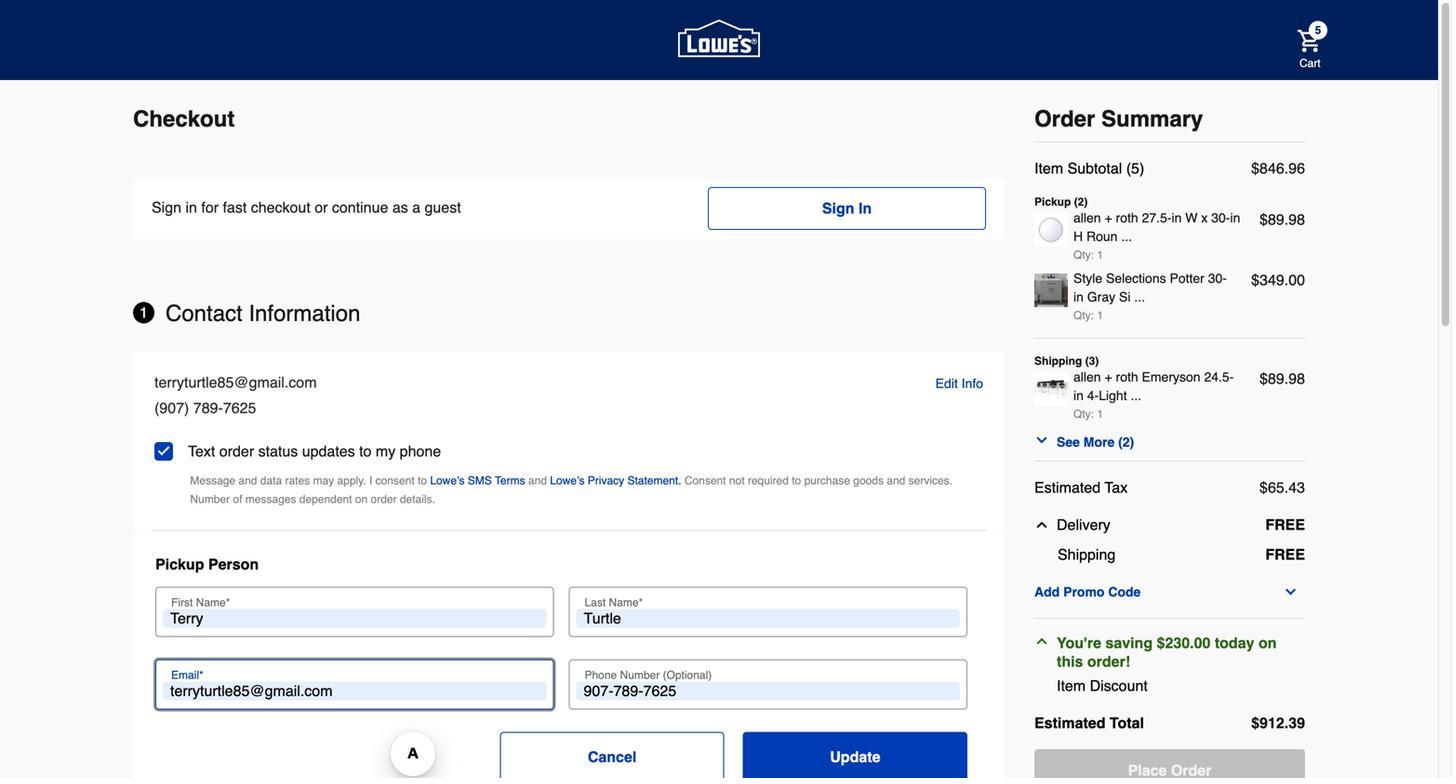 Task type: locate. For each thing, give the bounding box(es) containing it.
.
[[1285, 160, 1289, 177], [1285, 211, 1289, 228], [1285, 370, 1289, 387], [1285, 479, 1289, 496], [1285, 714, 1289, 732]]

light
[[1099, 388, 1128, 403]]

consent
[[685, 474, 726, 487]]

2 item image from the top
[[1035, 274, 1068, 307]]

roth for 27.5-
[[1116, 210, 1139, 225]]

2 qty: from the top
[[1074, 309, 1095, 322]]

5
[[1316, 24, 1322, 37]]

shipping down the delivery at right
[[1058, 546, 1116, 563]]

allen for allen + roth 27.5-in w x 30-in h roun ...
[[1074, 210, 1102, 225]]

text order status updates to my phone
[[188, 442, 441, 460]]

chevron up image inside you're saving  $230.00  today on this order! link
[[1035, 634, 1050, 649]]

0 vertical spatial qty:
[[1074, 248, 1095, 262]]

1 vertical spatial 89
[[1268, 370, 1285, 387]]

contact information
[[166, 301, 361, 326]]

$ for allen + roth 27.5-in w x 30-in h roun ...
[[1260, 211, 1268, 228]]

2 lowe's from the left
[[550, 474, 585, 487]]

0 vertical spatial order
[[219, 442, 254, 460]]

2 $ 89 . 98 from the top
[[1260, 370, 1306, 387]]

89 for allen + roth 27.5-in w x 30-in h roun ...
[[1268, 211, 1285, 228]]

region containing terryturtle85@gmail.com
[[133, 351, 1005, 530]]

qty: down h at the right of the page
[[1074, 248, 1095, 262]]

to left my
[[359, 442, 372, 460]]

qty: 1 down gray
[[1074, 309, 1104, 322]]

you're saving  $230.00  today on this order!
[[1057, 634, 1277, 670]]

1 horizontal spatial and
[[529, 474, 547, 487]]

1 vertical spatial chevron down image
[[1284, 584, 1299, 599]]

1 vertical spatial chevron up image
[[1035, 634, 1050, 649]]

1 98 from the top
[[1289, 211, 1306, 228]]

2 vertical spatial ...
[[1131, 388, 1142, 403]]

... right roun
[[1122, 229, 1133, 244]]

qty: 1 for style selections potter 30- in gray si ...
[[1074, 309, 1104, 322]]

98 right 24.5- at top
[[1289, 370, 1306, 387]]

on
[[355, 493, 368, 506], [1259, 634, 1277, 651]]

on down apply.
[[355, 493, 368, 506]]

$ 89 . 98 for allen + roth 27.5-in w x 30-in h roun ...
[[1260, 211, 1306, 228]]

$ left 96
[[1252, 160, 1260, 177]]

order down "consent"
[[371, 493, 397, 506]]

more
[[1084, 435, 1115, 450]]

estimated up the delivery at right
[[1035, 479, 1101, 496]]

sign inside button
[[823, 200, 855, 217]]

region
[[133, 351, 1005, 530]]

1 vertical spatial number
[[620, 669, 660, 682]]

2 roth from the top
[[1116, 369, 1139, 384]]

98 down 96
[[1289, 211, 1306, 228]]

+
[[1105, 210, 1113, 225], [1105, 369, 1113, 384]]

on inside you're saving  $230.00  today on this order!
[[1259, 634, 1277, 651]]

item down this
[[1057, 677, 1086, 694]]

3 qty: from the top
[[1074, 408, 1095, 421]]

+ up 'light'
[[1105, 369, 1113, 384]]

2 vertical spatial qty:
[[1074, 408, 1095, 421]]

sign in button
[[708, 187, 987, 230]]

5 . from the top
[[1285, 714, 1289, 732]]

1 item image from the top
[[1035, 213, 1068, 247]]

30- right potter
[[1209, 271, 1228, 286]]

edit
[[936, 376, 958, 391]]

rates
[[285, 474, 310, 487]]

roth
[[1116, 210, 1139, 225], [1116, 369, 1139, 384]]

name* right "last"
[[609, 596, 643, 609]]

1 roth from the top
[[1116, 210, 1139, 225]]

si
[[1120, 289, 1131, 304]]

estimated down item discount
[[1035, 714, 1106, 732]]

in left the 4-
[[1074, 388, 1084, 403]]

0 vertical spatial on
[[355, 493, 368, 506]]

item for item discount
[[1057, 677, 1086, 694]]

0 vertical spatial 30-
[[1212, 210, 1231, 225]]

qty: down gray
[[1074, 309, 1095, 322]]

0 vertical spatial $ 89 . 98
[[1260, 211, 1306, 228]]

a
[[412, 199, 421, 216]]

1 vertical spatial +
[[1105, 369, 1113, 384]]

0 vertical spatial allen
[[1074, 210, 1102, 225]]

discount
[[1090, 677, 1148, 694]]

1 $ 89 . 98 from the top
[[1260, 211, 1306, 228]]

89 right 24.5- at top
[[1268, 370, 1285, 387]]

1 down roun
[[1098, 248, 1104, 262]]

89
[[1268, 211, 1285, 228], [1268, 370, 1285, 387]]

order
[[219, 442, 254, 460], [371, 493, 397, 506]]

2 horizontal spatial and
[[887, 474, 906, 487]]

0 vertical spatial item image
[[1035, 213, 1068, 247]]

(2) right pickup
[[1075, 195, 1088, 208]]

3 item image from the top
[[1035, 372, 1068, 406]]

1 qty: 1 from the top
[[1074, 248, 1104, 262]]

1 horizontal spatial to
[[418, 474, 427, 487]]

lowe's
[[430, 474, 465, 487], [550, 474, 585, 487]]

846
[[1260, 160, 1285, 177]]

$ 89 . 98 right 24.5- at top
[[1260, 370, 1306, 387]]

1 vertical spatial 30-
[[1209, 271, 1228, 286]]

1 chevron up image from the top
[[1035, 517, 1050, 532]]

89 down $ 846 . 96
[[1268, 211, 1285, 228]]

0 horizontal spatial (2)
[[1075, 195, 1088, 208]]

allen
[[1074, 210, 1102, 225], [1074, 369, 1102, 384]]

2 name* from the left
[[609, 596, 643, 609]]

$ 89 . 98 down $ 846 . 96
[[1260, 211, 1306, 228]]

allen inside allen + roth emeryson 24.5- in 4-light ...
[[1074, 369, 1102, 384]]

item discount
[[1057, 677, 1148, 694]]

1
[[1098, 248, 1104, 262], [140, 304, 148, 321], [1098, 309, 1104, 322], [1098, 408, 1104, 421]]

0 vertical spatial free
[[1266, 516, 1306, 533]]

order inside the consent not required to purchase goods and services. number of messages dependent on order details.
[[371, 493, 397, 506]]

0 vertical spatial roth
[[1116, 210, 1139, 225]]

chevron up image
[[1035, 517, 1050, 532], [1035, 634, 1050, 649]]

last name*
[[585, 596, 643, 609]]

total
[[1110, 714, 1145, 732]]

2 vertical spatial qty: 1
[[1074, 408, 1104, 421]]

to up details.
[[418, 474, 427, 487]]

qty: 1 down the 4-
[[1074, 408, 1104, 421]]

1 vertical spatial $ 89 . 98
[[1260, 370, 1306, 387]]

item up pickup
[[1035, 160, 1064, 177]]

tax
[[1105, 479, 1128, 496]]

and up "of" at the left bottom of the page
[[239, 474, 257, 487]]

0 vertical spatial ...
[[1122, 229, 1133, 244]]

qty: 1 down h at the right of the page
[[1074, 248, 1104, 262]]

consent
[[376, 474, 415, 487]]

2 and from the left
[[529, 474, 547, 487]]

1 vertical spatial ...
[[1135, 289, 1146, 304]]

to inside the consent not required to purchase goods and services. number of messages dependent on order details.
[[792, 474, 802, 487]]

0 vertical spatial item
[[1035, 160, 1064, 177]]

43
[[1289, 479, 1306, 496]]

$230.00
[[1157, 634, 1211, 651]]

89 for allen + roth emeryson 24.5- in 4-light ...
[[1268, 370, 1285, 387]]

1 horizontal spatial number
[[620, 669, 660, 682]]

to right required at the bottom right of page
[[792, 474, 802, 487]]

$ 89 . 98
[[1260, 211, 1306, 228], [1260, 370, 1306, 387]]

0 vertical spatial (2)
[[1075, 195, 1088, 208]]

1 lowe's from the left
[[430, 474, 465, 487]]

allen down "(3)"
[[1074, 369, 1102, 384]]

1 89 from the top
[[1268, 211, 1285, 228]]

in inside allen + roth emeryson 24.5- in 4-light ...
[[1074, 388, 1084, 403]]

2 chevron up image from the top
[[1035, 634, 1050, 649]]

pickup
[[1035, 195, 1072, 208]]

2 89 from the top
[[1268, 370, 1285, 387]]

number down message
[[190, 493, 230, 506]]

1 vertical spatial 98
[[1289, 370, 1306, 387]]

$ 89 . 98 for allen + roth emeryson 24.5- in 4-light ...
[[1260, 370, 1306, 387]]

... right 'light'
[[1131, 388, 1142, 403]]

3 qty: 1 from the top
[[1074, 408, 1104, 421]]

2 estimated from the top
[[1035, 714, 1106, 732]]

1 vertical spatial (2)
[[1119, 435, 1135, 450]]

shipping for shipping
[[1058, 546, 1116, 563]]

sign left the for
[[152, 199, 182, 216]]

message
[[190, 474, 236, 487]]

in left the for
[[186, 199, 197, 216]]

edit info link
[[936, 372, 984, 395]]

summary
[[1102, 106, 1204, 132]]

30- inside style selections potter 30- in gray si ...
[[1209, 271, 1228, 286]]

0 horizontal spatial sign
[[152, 199, 182, 216]]

allen inside allen + roth 27.5-in w x 30-in h roun ...
[[1074, 210, 1102, 225]]

2 + from the top
[[1105, 369, 1113, 384]]

in
[[186, 199, 197, 216], [1172, 210, 1182, 225], [1231, 210, 1241, 225], [1074, 289, 1084, 304], [1074, 388, 1084, 403]]

lowe's left sms
[[430, 474, 465, 487]]

1 vertical spatial shipping
[[1058, 546, 1116, 563]]

$ down 846
[[1260, 211, 1268, 228]]

dependent
[[299, 493, 352, 506]]

1 vertical spatial roth
[[1116, 369, 1139, 384]]

2 allen from the top
[[1074, 369, 1102, 384]]

number right phone
[[620, 669, 660, 682]]

services.
[[909, 474, 953, 487]]

$ right 24.5- at top
[[1260, 370, 1268, 387]]

1 estimated from the top
[[1035, 479, 1101, 496]]

24.5-
[[1205, 369, 1234, 384]]

1 vertical spatial order
[[371, 493, 397, 506]]

2 . from the top
[[1285, 211, 1289, 228]]

info
[[962, 376, 984, 391]]

qty: for style selections potter 30- in gray si ...
[[1074, 309, 1095, 322]]

roth up 'light'
[[1116, 369, 1139, 384]]

in
[[859, 200, 872, 217]]

0 vertical spatial estimated
[[1035, 479, 1101, 496]]

1 vertical spatial on
[[1259, 634, 1277, 651]]

1 horizontal spatial lowe's
[[550, 474, 585, 487]]

0 horizontal spatial lowe's
[[430, 474, 465, 487]]

0 horizontal spatial name*
[[196, 596, 230, 609]]

0 horizontal spatial chevron down image
[[1035, 433, 1050, 448]]

+ inside allen + roth emeryson 24.5- in 4-light ...
[[1105, 369, 1113, 384]]

1 horizontal spatial name*
[[609, 596, 643, 609]]

349
[[1260, 271, 1285, 289]]

roth left the 27.5-
[[1116, 210, 1139, 225]]

pickup (2)
[[1035, 195, 1088, 208]]

1 down gray
[[1098, 309, 1104, 322]]

$ for allen + roth emeryson 24.5- in 4-light ...
[[1260, 370, 1268, 387]]

0 horizontal spatial and
[[239, 474, 257, 487]]

last
[[585, 596, 606, 609]]

on right today
[[1259, 634, 1277, 651]]

1 qty: from the top
[[1074, 248, 1095, 262]]

item image left style
[[1035, 274, 1068, 307]]

1 vertical spatial estimated
[[1035, 714, 1106, 732]]

1 down the 4-
[[1098, 408, 1104, 421]]

terryturtle85@gmail.com
[[154, 374, 317, 391]]

... right si
[[1135, 289, 1146, 304]]

(2) right more in the bottom right of the page
[[1119, 435, 1135, 450]]

(2)
[[1075, 195, 1088, 208], [1119, 435, 1135, 450]]

7625
[[223, 399, 256, 416]]

and right the goods
[[887, 474, 906, 487]]

sign left in
[[823, 200, 855, 217]]

1 name* from the left
[[196, 596, 230, 609]]

item image down shipping (3)
[[1035, 372, 1068, 406]]

qty:
[[1074, 248, 1095, 262], [1074, 309, 1095, 322], [1074, 408, 1095, 421]]

98
[[1289, 211, 1306, 228], [1289, 370, 1306, 387]]

4 . from the top
[[1285, 479, 1289, 496]]

item for item subtotal (5)
[[1035, 160, 1064, 177]]

1 vertical spatial item
[[1057, 677, 1086, 694]]

chevron up image left you're
[[1035, 634, 1050, 649]]

1 for allen + roth 27.5-in w x 30-in h roun ...
[[1098, 248, 1104, 262]]

+ up roun
[[1105, 210, 1113, 225]]

qty: down the 4-
[[1074, 408, 1095, 421]]

65
[[1268, 479, 1285, 496]]

cancel
[[588, 748, 637, 765]]

1 horizontal spatial sign
[[823, 200, 855, 217]]

roth inside allen + roth emeryson 24.5- in 4-light ...
[[1116, 369, 1139, 384]]

$ left 39
[[1252, 714, 1260, 732]]

i
[[369, 474, 373, 487]]

$ left 43
[[1260, 479, 1268, 496]]

1 vertical spatial qty: 1
[[1074, 309, 1104, 322]]

allen up h at the right of the page
[[1074, 210, 1102, 225]]

shipping left "(3)"
[[1035, 355, 1083, 368]]

number
[[190, 493, 230, 506], [620, 669, 660, 682]]

qty: 1
[[1074, 248, 1104, 262], [1074, 309, 1104, 322], [1074, 408, 1104, 421]]

roth inside allen + roth 27.5-in w x 30-in h roun ...
[[1116, 210, 1139, 225]]

1 vertical spatial allen
[[1074, 369, 1102, 384]]

0 vertical spatial shipping
[[1035, 355, 1083, 368]]

0 vertical spatial 89
[[1268, 211, 1285, 228]]

0 vertical spatial 98
[[1289, 211, 1306, 228]]

cancel button
[[500, 732, 725, 778]]

1 horizontal spatial on
[[1259, 634, 1277, 651]]

estimated tax
[[1035, 479, 1128, 496]]

and right terms
[[529, 474, 547, 487]]

checkout
[[251, 199, 311, 216]]

0 vertical spatial +
[[1105, 210, 1113, 225]]

$
[[1252, 160, 1260, 177], [1260, 211, 1268, 228], [1252, 271, 1260, 289], [1260, 370, 1268, 387], [1260, 479, 1268, 496], [1252, 714, 1260, 732]]

shipping for shipping (3)
[[1035, 355, 1083, 368]]

1 vertical spatial free
[[1266, 546, 1306, 563]]

$ left .00
[[1252, 271, 1260, 289]]

1 horizontal spatial (2)
[[1119, 435, 1135, 450]]

1 + from the top
[[1105, 210, 1113, 225]]

0 horizontal spatial on
[[355, 493, 368, 506]]

First Name* text field
[[163, 609, 547, 628]]

... inside allen + roth 27.5-in w x 30-in h roun ...
[[1122, 229, 1133, 244]]

chevron down image inside add promo code "link"
[[1284, 584, 1299, 599]]

1 horizontal spatial chevron down image
[[1284, 584, 1299, 599]]

0 vertical spatial chevron down image
[[1035, 433, 1050, 448]]

cart
[[1300, 57, 1321, 70]]

0 horizontal spatial number
[[190, 493, 230, 506]]

0 vertical spatial chevron up image
[[1035, 517, 1050, 532]]

today
[[1215, 634, 1255, 651]]

1 vertical spatial qty:
[[1074, 309, 1095, 322]]

1 horizontal spatial order
[[371, 493, 397, 506]]

order right text
[[219, 442, 254, 460]]

in down style
[[1074, 289, 1084, 304]]

2 qty: 1 from the top
[[1074, 309, 1104, 322]]

1 allen from the top
[[1074, 210, 1102, 225]]

0 vertical spatial number
[[190, 493, 230, 506]]

3 and from the left
[[887, 474, 906, 487]]

chevron down image
[[1035, 433, 1050, 448], [1284, 584, 1299, 599]]

first name*
[[171, 596, 230, 609]]

2 horizontal spatial to
[[792, 474, 802, 487]]

(907)
[[154, 399, 189, 416]]

number inside the consent not required to purchase goods and services. number of messages dependent on order details.
[[190, 493, 230, 506]]

0 vertical spatial qty: 1
[[1074, 248, 1104, 262]]

1 . from the top
[[1285, 160, 1289, 177]]

item image
[[1035, 213, 1068, 247], [1035, 274, 1068, 307], [1035, 372, 1068, 406]]

chevron up image left the delivery at right
[[1035, 517, 1050, 532]]

estimated
[[1035, 479, 1101, 496], [1035, 714, 1106, 732]]

chevron up image for you're saving  $230.00  today on this order!
[[1035, 634, 1050, 649]]

1 for allen + roth emeryson 24.5- in 4-light ...
[[1098, 408, 1104, 421]]

2 98 from the top
[[1289, 370, 1306, 387]]

3 . from the top
[[1285, 370, 1289, 387]]

$ for estimated tax
[[1260, 479, 1268, 496]]

name* right first
[[196, 596, 230, 609]]

30- right x
[[1212, 210, 1231, 225]]

Email* email field
[[163, 682, 547, 700]]

item
[[1035, 160, 1064, 177], [1057, 677, 1086, 694]]

lowe's left privacy
[[550, 474, 585, 487]]

and
[[239, 474, 257, 487], [529, 474, 547, 487], [887, 474, 906, 487]]

30- inside allen + roth 27.5-in w x 30-in h roun ...
[[1212, 210, 1231, 225]]

2 vertical spatial item image
[[1035, 372, 1068, 406]]

. for estimated total
[[1285, 714, 1289, 732]]

item image left h at the right of the page
[[1035, 213, 1068, 247]]

1 vertical spatial item image
[[1035, 274, 1068, 307]]

delivery
[[1057, 516, 1111, 533]]

+ inside allen + roth 27.5-in w x 30-in h roun ...
[[1105, 210, 1113, 225]]



Task type: vqa. For each thing, say whether or not it's contained in the screenshot.
year to the right
no



Task type: describe. For each thing, give the bounding box(es) containing it.
allen + roth 27.5-in w x 30-in h roun ...
[[1074, 210, 1241, 244]]

. for item subtotal (5)
[[1285, 160, 1289, 177]]

phone
[[585, 669, 617, 682]]

not
[[730, 474, 745, 487]]

96
[[1289, 160, 1306, 177]]

$ for style selections potter 30- in gray si ...
[[1252, 271, 1260, 289]]

4-
[[1088, 388, 1099, 403]]

order!
[[1088, 653, 1131, 670]]

for
[[201, 199, 219, 216]]

on inside the consent not required to purchase goods and services. number of messages dependent on order details.
[[355, 493, 368, 506]]

0 horizontal spatial to
[[359, 442, 372, 460]]

you're
[[1057, 634, 1102, 651]]

add promo code link
[[1035, 581, 1306, 603]]

.00
[[1285, 271, 1306, 289]]

(3)
[[1086, 355, 1099, 368]]

see more (2)
[[1057, 435, 1135, 450]]

selections
[[1107, 271, 1167, 286]]

messages
[[245, 493, 296, 506]]

+ for emeryson
[[1105, 369, 1113, 384]]

terms
[[495, 474, 525, 487]]

sign in
[[823, 200, 872, 217]]

and inside the consent not required to purchase goods and services. number of messages dependent on order details.
[[887, 474, 906, 487]]

27.5-
[[1142, 210, 1172, 225]]

phone number (optional)
[[585, 669, 712, 682]]

98 for allen + roth 27.5-in w x 30-in h roun ...
[[1289, 211, 1306, 228]]

lowe's home improvement logo image
[[678, 0, 760, 81]]

1 free from the top
[[1266, 516, 1306, 533]]

pickup
[[155, 555, 204, 573]]

code
[[1109, 584, 1141, 599]]

email*
[[171, 669, 204, 682]]

item image for allen + roth 27.5-in w x 30-in h roun ...
[[1035, 213, 1068, 247]]

$ for item subtotal (5)
[[1252, 160, 1260, 177]]

text
[[188, 442, 215, 460]]

update button
[[743, 732, 968, 778]]

... inside style selections potter 30- in gray si ...
[[1135, 289, 1146, 304]]

2 free from the top
[[1266, 546, 1306, 563]]

first
[[171, 596, 193, 609]]

potter
[[1170, 271, 1205, 286]]

as
[[393, 199, 408, 216]]

. for allen + roth emeryson 24.5- in 4-light ...
[[1285, 370, 1289, 387]]

guest
[[425, 199, 461, 216]]

edit info
[[936, 376, 984, 391]]

item subtotal (5)
[[1035, 160, 1145, 177]]

see
[[1057, 435, 1080, 450]]

purchase
[[805, 474, 851, 487]]

order
[[1035, 106, 1096, 132]]

qty: for allen + roth 27.5-in w x 30-in h roun ...
[[1074, 248, 1095, 262]]

or
[[315, 199, 328, 216]]

(optional)
[[663, 669, 712, 682]]

privacy
[[588, 474, 625, 487]]

1 and from the left
[[239, 474, 257, 487]]

lowe's home improvement cart image
[[1298, 30, 1321, 52]]

estimated for estimated tax
[[1035, 479, 1101, 496]]

sign for sign in for fast checkout or continue as a guest
[[152, 199, 182, 216]]

estimated for estimated total
[[1035, 714, 1106, 732]]

h
[[1074, 229, 1083, 244]]

. for estimated tax
[[1285, 479, 1289, 496]]

name* for first name*
[[196, 596, 230, 609]]

(5)
[[1127, 160, 1145, 177]]

saving
[[1106, 634, 1153, 651]]

item image for allen + roth emeryson 24.5- in 4-light ...
[[1035, 372, 1068, 406]]

qty: 1 for allen + roth emeryson 24.5- in 4-light ...
[[1074, 408, 1104, 421]]

$ 65 . 43
[[1260, 479, 1306, 496]]

phone
[[400, 442, 441, 460]]

sign in for fast checkout or continue as a guest
[[152, 199, 461, 216]]

Last Name* text field
[[577, 609, 960, 628]]

subtotal
[[1068, 160, 1123, 177]]

promo
[[1064, 584, 1105, 599]]

fast
[[223, 199, 247, 216]]

qty: for allen + roth emeryson 24.5- in 4-light ...
[[1074, 408, 1095, 421]]

qty: 1 for allen + roth 27.5-in w x 30-in h roun ...
[[1074, 248, 1104, 262]]

$ 912 . 39
[[1252, 714, 1306, 732]]

style selections potter 30- in gray si ...
[[1074, 271, 1228, 304]]

style
[[1074, 271, 1103, 286]]

terryturtle85@gmail.com (907) 789-7625
[[154, 374, 317, 416]]

0 horizontal spatial order
[[219, 442, 254, 460]]

item image for style selections potter 30- in gray si ...
[[1035, 274, 1068, 307]]

emeryson
[[1142, 369, 1201, 384]]

continue
[[332, 199, 388, 216]]

chevron up image for delivery
[[1035, 517, 1050, 532]]

updates
[[302, 442, 355, 460]]

in inside style selections potter 30- in gray si ...
[[1074, 289, 1084, 304]]

$ for estimated total
[[1252, 714, 1260, 732]]

x
[[1202, 210, 1208, 225]]

1 for style selections potter 30- in gray si ...
[[1098, 309, 1104, 322]]

1 left contact at the left of the page
[[140, 304, 148, 321]]

allen + roth emeryson 24.5- in 4-light ...
[[1074, 369, 1234, 403]]

roun
[[1087, 229, 1118, 244]]

$ 349 .00
[[1252, 271, 1306, 289]]

912
[[1260, 714, 1285, 732]]

information
[[249, 301, 361, 326]]

you're saving  $230.00  today on this order! link
[[1035, 634, 1298, 671]]

details.
[[400, 493, 435, 506]]

goods
[[854, 474, 884, 487]]

in left w
[[1172, 210, 1182, 225]]

. for allen + roth 27.5-in w x 30-in h roun ...
[[1285, 211, 1289, 228]]

roth for emeryson
[[1116, 369, 1139, 384]]

message and data rates may apply. i consent to lowe's sms terms and lowe's privacy statement.
[[190, 474, 682, 487]]

apply.
[[337, 474, 366, 487]]

Phone Number (Optional) telephone field
[[577, 682, 960, 700]]

gray
[[1088, 289, 1116, 304]]

shipping (3)
[[1035, 355, 1099, 368]]

+ for 27.5-
[[1105, 210, 1113, 225]]

in right x
[[1231, 210, 1241, 225]]

name* for last name*
[[609, 596, 643, 609]]

estimated total
[[1035, 714, 1145, 732]]

my
[[376, 442, 396, 460]]

person
[[208, 555, 259, 573]]

statement.
[[628, 474, 682, 487]]

sms
[[468, 474, 492, 487]]

consent not required to purchase goods and services. number of messages dependent on order details.
[[190, 474, 953, 506]]

sign for sign in
[[823, 200, 855, 217]]

... inside allen + roth emeryson 24.5- in 4-light ...
[[1131, 388, 1142, 403]]

data
[[260, 474, 282, 487]]

allen for allen + roth emeryson 24.5- in 4-light ...
[[1074, 369, 1102, 384]]

add promo code
[[1035, 584, 1141, 599]]

98 for allen + roth emeryson 24.5- in 4-light ...
[[1289, 370, 1306, 387]]

39
[[1289, 714, 1306, 732]]

checkout
[[133, 106, 235, 132]]

of
[[233, 493, 242, 506]]



